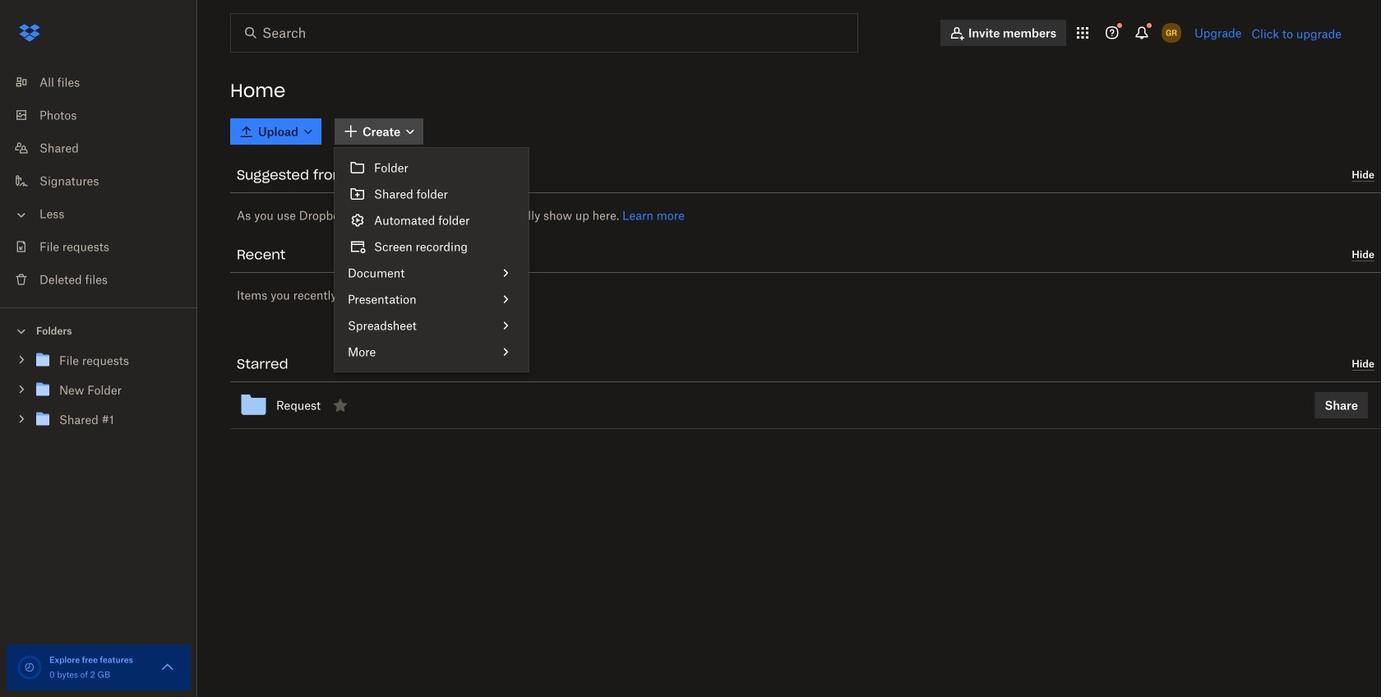 Task type: locate. For each thing, give the bounding box(es) containing it.
menu item
[[335, 155, 529, 181], [335, 181, 529, 207], [335, 207, 529, 234], [335, 234, 529, 260], [335, 260, 529, 286], [335, 286, 529, 313], [335, 313, 529, 339], [335, 339, 529, 365]]

row
[[230, 382, 1382, 429]]

group
[[0, 343, 197, 447]]

main content
[[230, 115, 1382, 697]]

6 menu item from the top
[[335, 286, 529, 313]]

cell
[[1302, 386, 1382, 425]]

list
[[0, 56, 197, 308]]

quota usage progress bar
[[16, 655, 43, 681]]

less image
[[13, 207, 30, 223]]

5 menu item from the top
[[335, 260, 529, 286]]

menu
[[335, 148, 529, 372]]



Task type: describe. For each thing, give the bounding box(es) containing it.
4 menu item from the top
[[335, 234, 529, 260]]

1 menu item from the top
[[335, 155, 529, 181]]

7 menu item from the top
[[335, 313, 529, 339]]

dropbox image
[[13, 16, 46, 49]]

2 menu item from the top
[[335, 181, 529, 207]]

3 menu item from the top
[[335, 207, 529, 234]]

8 menu item from the top
[[335, 339, 529, 365]]



Task type: vqa. For each thing, say whether or not it's contained in the screenshot.
third menu item from the bottom
yes



